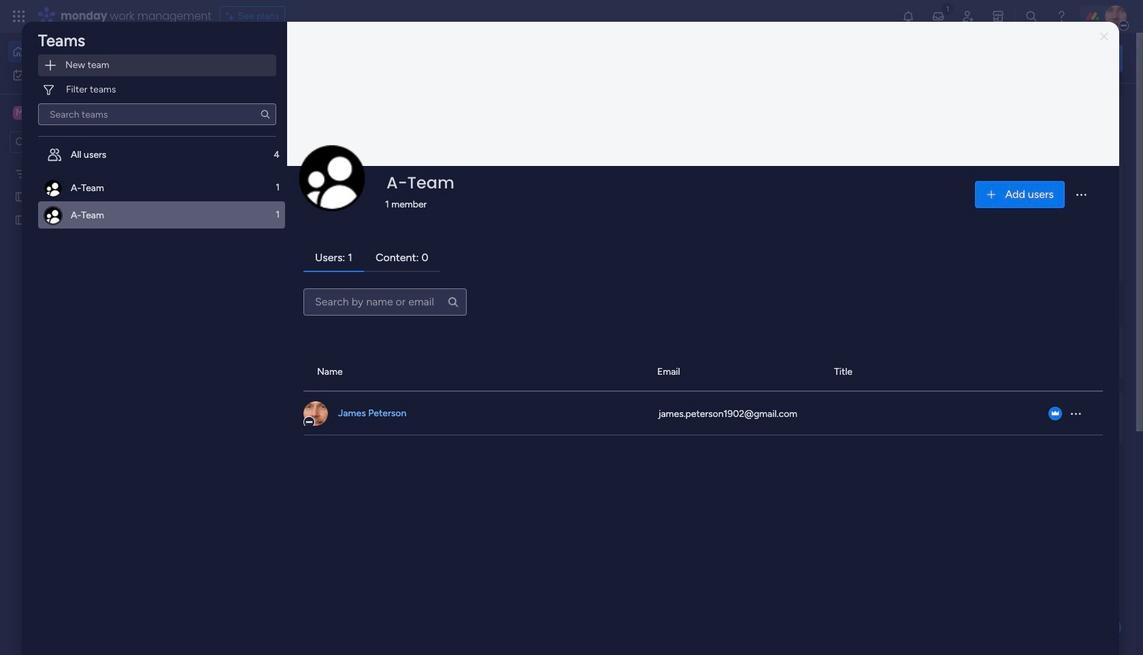Task type: vqa. For each thing, say whether or not it's contained in the screenshot.
dapulse close image
no



Task type: locate. For each thing, give the bounding box(es) containing it.
None field
[[383, 169, 458, 198]]

row
[[304, 354, 1104, 392], [304, 392, 1104, 436]]

2 row from the top
[[304, 392, 1104, 436]]

see plans image
[[226, 9, 238, 24]]

1 horizontal spatial james peterson image
[[1106, 5, 1127, 27]]

search image for search teams search field
[[260, 109, 271, 120]]

1 horizontal spatial search image
[[447, 296, 460, 308]]

0 horizontal spatial none search field
[[38, 103, 276, 125]]

notifications image
[[902, 10, 916, 23]]

0 vertical spatial none search field
[[38, 103, 276, 125]]

1 row from the top
[[304, 354, 1104, 392]]

search image
[[260, 109, 271, 120], [447, 296, 460, 308]]

close image
[[1101, 32, 1109, 42]]

1 vertical spatial none search field
[[304, 289, 467, 316]]

menu image
[[1075, 188, 1089, 201]]

templates image image
[[931, 103, 1111, 197]]

tab
[[304, 245, 364, 272], [364, 245, 440, 272]]

quick search results list box
[[210, 127, 886, 475]]

add to favorites image
[[404, 416, 417, 429]]

grid
[[304, 354, 1104, 656]]

1 tab from the left
[[304, 245, 364, 272]]

0 vertical spatial search image
[[260, 109, 271, 120]]

option
[[8, 41, 165, 63], [8, 64, 165, 86], [38, 142, 285, 169], [0, 161, 174, 164], [38, 175, 285, 202], [38, 202, 285, 229]]

invite members image
[[962, 10, 976, 23]]

0 horizontal spatial james peterson image
[[304, 402, 328, 426]]

1 vertical spatial search image
[[447, 296, 460, 308]]

james peterson image
[[1106, 5, 1127, 27], [304, 402, 328, 426]]

monday marketplace image
[[992, 10, 1006, 23]]

Search by name or email search field
[[304, 289, 467, 316]]

0 vertical spatial james peterson image
[[1106, 5, 1127, 27]]

0 horizontal spatial search image
[[260, 109, 271, 120]]

team avatar image
[[298, 144, 366, 212]]

tab list
[[304, 245, 1103, 272]]

None search field
[[38, 103, 276, 125], [304, 289, 467, 316]]

workspace image
[[13, 106, 27, 121]]

select product image
[[12, 10, 26, 23]]

list box
[[0, 159, 174, 415]]

1 horizontal spatial none search field
[[304, 289, 467, 316]]



Task type: describe. For each thing, give the bounding box(es) containing it.
1 image
[[942, 1, 955, 16]]

2 tab from the left
[[364, 245, 440, 272]]

none search field search teams
[[38, 103, 276, 125]]

Search in workspace field
[[29, 134, 114, 150]]

1 vertical spatial james peterson image
[[304, 402, 328, 426]]

search everything image
[[1025, 10, 1039, 23]]

public board image
[[14, 190, 27, 203]]

help image
[[1055, 10, 1069, 23]]

getting started element
[[919, 325, 1123, 380]]

public board image
[[14, 213, 27, 226]]

none search field search by name or email
[[304, 289, 467, 316]]

menu image
[[1070, 407, 1083, 421]]

help center element
[[919, 390, 1123, 445]]

add to favorites image
[[404, 249, 417, 262]]

update feed image
[[932, 10, 946, 23]]

workspace selection element
[[13, 105, 114, 123]]

close recently visited image
[[210, 111, 227, 127]]

Search teams search field
[[38, 103, 276, 125]]

search image for search by name or email search field
[[447, 296, 460, 308]]



